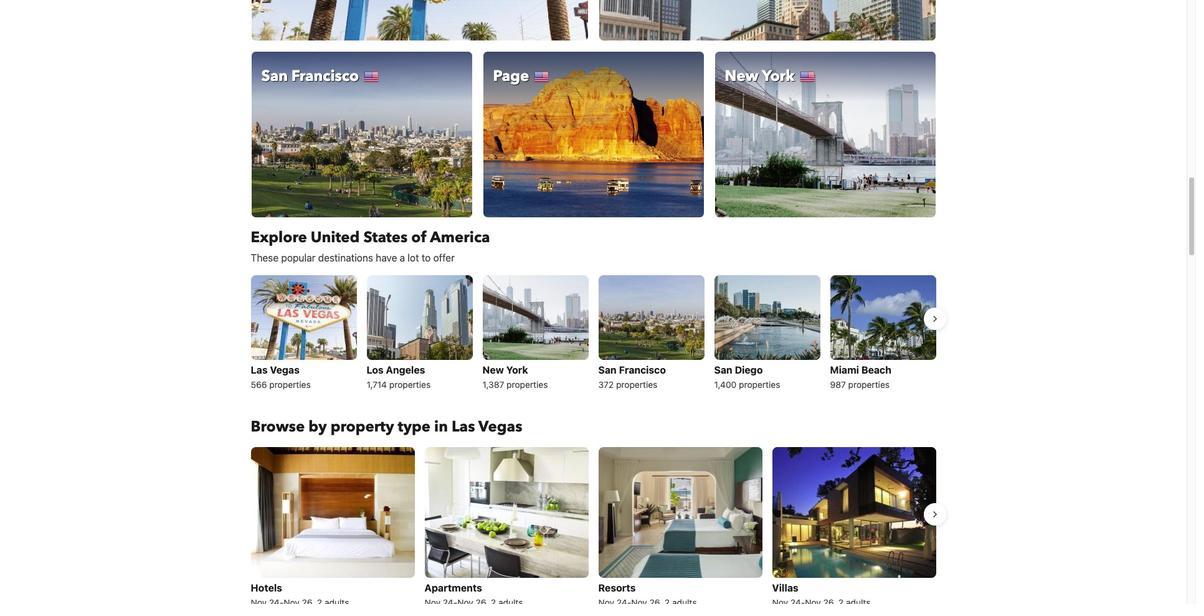 Task type: locate. For each thing, give the bounding box(es) containing it.
properties
[[270, 380, 311, 390], [390, 380, 431, 390], [507, 380, 548, 390], [617, 380, 658, 390], [739, 380, 781, 390], [849, 380, 890, 390]]

las up 566
[[251, 365, 268, 376]]

properties down angeles
[[390, 380, 431, 390]]

francisco
[[292, 66, 359, 87], [619, 365, 666, 376]]

properties inside san diego 1,400 properties
[[739, 380, 781, 390]]

las
[[251, 365, 268, 376], [452, 417, 475, 438]]

0 horizontal spatial san
[[262, 66, 288, 87]]

properties down diego
[[739, 380, 781, 390]]

popular
[[281, 252, 316, 264]]

new inside new york link
[[725, 66, 759, 87]]

0 horizontal spatial las
[[251, 365, 268, 376]]

0 vertical spatial york
[[762, 66, 795, 87]]

new york link
[[715, 51, 937, 218]]

san francisco link
[[251, 51, 473, 218]]

0 vertical spatial vegas
[[270, 365, 300, 376]]

york for new york 1,387 properties
[[507, 365, 528, 376]]

new york
[[725, 66, 795, 87]]

properties right 372
[[617, 380, 658, 390]]

properties inside miami beach 987 properties
[[849, 380, 890, 390]]

offer
[[434, 252, 455, 264]]

1 properties from the left
[[270, 380, 311, 390]]

page
[[493, 66, 530, 87]]

vegas up "browse"
[[270, 365, 300, 376]]

san
[[262, 66, 288, 87], [599, 365, 617, 376], [715, 365, 733, 376]]

3 properties from the left
[[507, 380, 548, 390]]

1 horizontal spatial francisco
[[619, 365, 666, 376]]

san for san francisco
[[262, 66, 288, 87]]

san diego 1,400 properties
[[715, 365, 781, 390]]

lot
[[408, 252, 419, 264]]

new
[[725, 66, 759, 87], [483, 365, 504, 376]]

1 horizontal spatial vegas
[[479, 417, 523, 438]]

properties right the 1,387
[[507, 380, 548, 390]]

1 vertical spatial new
[[483, 365, 504, 376]]

properties inside new york 1,387 properties
[[507, 380, 548, 390]]

properties inside los angeles 1,714 properties
[[390, 380, 431, 390]]

0 horizontal spatial francisco
[[292, 66, 359, 87]]

1,387
[[483, 380, 505, 390]]

properties down the beach
[[849, 380, 890, 390]]

york
[[762, 66, 795, 87], [507, 365, 528, 376]]

1 vertical spatial york
[[507, 365, 528, 376]]

2 horizontal spatial san
[[715, 365, 733, 376]]

0 vertical spatial region
[[241, 270, 947, 398]]

browse
[[251, 417, 305, 438]]

566
[[251, 380, 267, 390]]

miami
[[831, 365, 860, 376]]

4 properties from the left
[[617, 380, 658, 390]]

new for new york
[[725, 66, 759, 87]]

resorts
[[599, 583, 636, 594]]

1 vertical spatial region
[[241, 443, 947, 605]]

san inside san diego 1,400 properties
[[715, 365, 733, 376]]

6 properties from the left
[[849, 380, 890, 390]]

san francisco 372 properties
[[599, 365, 666, 390]]

1 horizontal spatial new
[[725, 66, 759, 87]]

0 vertical spatial new
[[725, 66, 759, 87]]

angeles
[[386, 365, 425, 376]]

region
[[241, 270, 947, 398], [241, 443, 947, 605]]

to
[[422, 252, 431, 264]]

francisco for san francisco
[[292, 66, 359, 87]]

1 horizontal spatial york
[[762, 66, 795, 87]]

properties right 566
[[270, 380, 311, 390]]

page link
[[483, 51, 705, 218]]

united
[[311, 227, 360, 248]]

properties inside san francisco 372 properties
[[617, 380, 658, 390]]

york inside new york 1,387 properties
[[507, 365, 528, 376]]

vegas down the 1,387
[[479, 417, 523, 438]]

2 region from the top
[[241, 443, 947, 605]]

francisco inside san francisco 372 properties
[[619, 365, 666, 376]]

explore
[[251, 227, 307, 248]]

0 horizontal spatial york
[[507, 365, 528, 376]]

987
[[831, 380, 846, 390]]

san inside san francisco 372 properties
[[599, 365, 617, 376]]

2 properties from the left
[[390, 380, 431, 390]]

vegas
[[270, 365, 300, 376], [479, 417, 523, 438]]

san francisco
[[262, 66, 359, 87]]

5 properties from the left
[[739, 380, 781, 390]]

0 vertical spatial las
[[251, 365, 268, 376]]

1 region from the top
[[241, 270, 947, 398]]

properties inside las vegas 566 properties
[[270, 380, 311, 390]]

0 vertical spatial francisco
[[292, 66, 359, 87]]

san for san francisco 372 properties
[[599, 365, 617, 376]]

properties for beach
[[849, 380, 890, 390]]

1 horizontal spatial san
[[599, 365, 617, 376]]

1 vertical spatial francisco
[[619, 365, 666, 376]]

las right in
[[452, 417, 475, 438]]

properties for diego
[[739, 380, 781, 390]]

new inside new york 1,387 properties
[[483, 365, 504, 376]]

0 horizontal spatial new
[[483, 365, 504, 376]]

vegas inside las vegas 566 properties
[[270, 365, 300, 376]]

1 vertical spatial las
[[452, 417, 475, 438]]

0 horizontal spatial vegas
[[270, 365, 300, 376]]



Task type: describe. For each thing, give the bounding box(es) containing it.
new york 1,387 properties
[[483, 365, 548, 390]]

explore united states of america these popular destinations have a lot to offer
[[251, 227, 490, 264]]

los angeles 1,714 properties
[[367, 365, 431, 390]]

have
[[376, 252, 397, 264]]

villas
[[773, 583, 799, 594]]

america
[[430, 227, 490, 248]]

beach
[[862, 365, 892, 376]]

browse by property type in las vegas
[[251, 417, 523, 438]]

372
[[599, 380, 614, 390]]

1,400
[[715, 380, 737, 390]]

destinations
[[318, 252, 373, 264]]

property
[[331, 417, 394, 438]]

properties for york
[[507, 380, 548, 390]]

resorts link
[[599, 448, 763, 605]]

hotels link
[[251, 448, 415, 605]]

1,714
[[367, 380, 387, 390]]

region containing las vegas
[[241, 270, 947, 398]]

diego
[[735, 365, 763, 376]]

properties for angeles
[[390, 380, 431, 390]]

las inside las vegas 566 properties
[[251, 365, 268, 376]]

properties for vegas
[[270, 380, 311, 390]]

francisco for san francisco 372 properties
[[619, 365, 666, 376]]

apartments link
[[425, 448, 589, 605]]

villas link
[[773, 448, 937, 605]]

york for new york
[[762, 66, 795, 87]]

properties for francisco
[[617, 380, 658, 390]]

region containing hotels
[[241, 443, 947, 605]]

new for new york 1,387 properties
[[483, 365, 504, 376]]

1 vertical spatial vegas
[[479, 417, 523, 438]]

by
[[309, 417, 327, 438]]

los
[[367, 365, 384, 376]]

apartments
[[425, 583, 482, 594]]

states
[[364, 227, 408, 248]]

type
[[398, 417, 431, 438]]

of
[[412, 227, 427, 248]]

a
[[400, 252, 405, 264]]

san for san diego 1,400 properties
[[715, 365, 733, 376]]

1 horizontal spatial las
[[452, 417, 475, 438]]

in
[[435, 417, 448, 438]]

these
[[251, 252, 279, 264]]

hotels
[[251, 583, 282, 594]]

miami beach 987 properties
[[831, 365, 892, 390]]

las vegas 566 properties
[[251, 365, 311, 390]]



Task type: vqa. For each thing, say whether or not it's contained in the screenshot.
the Find in the Find a stay link
no



